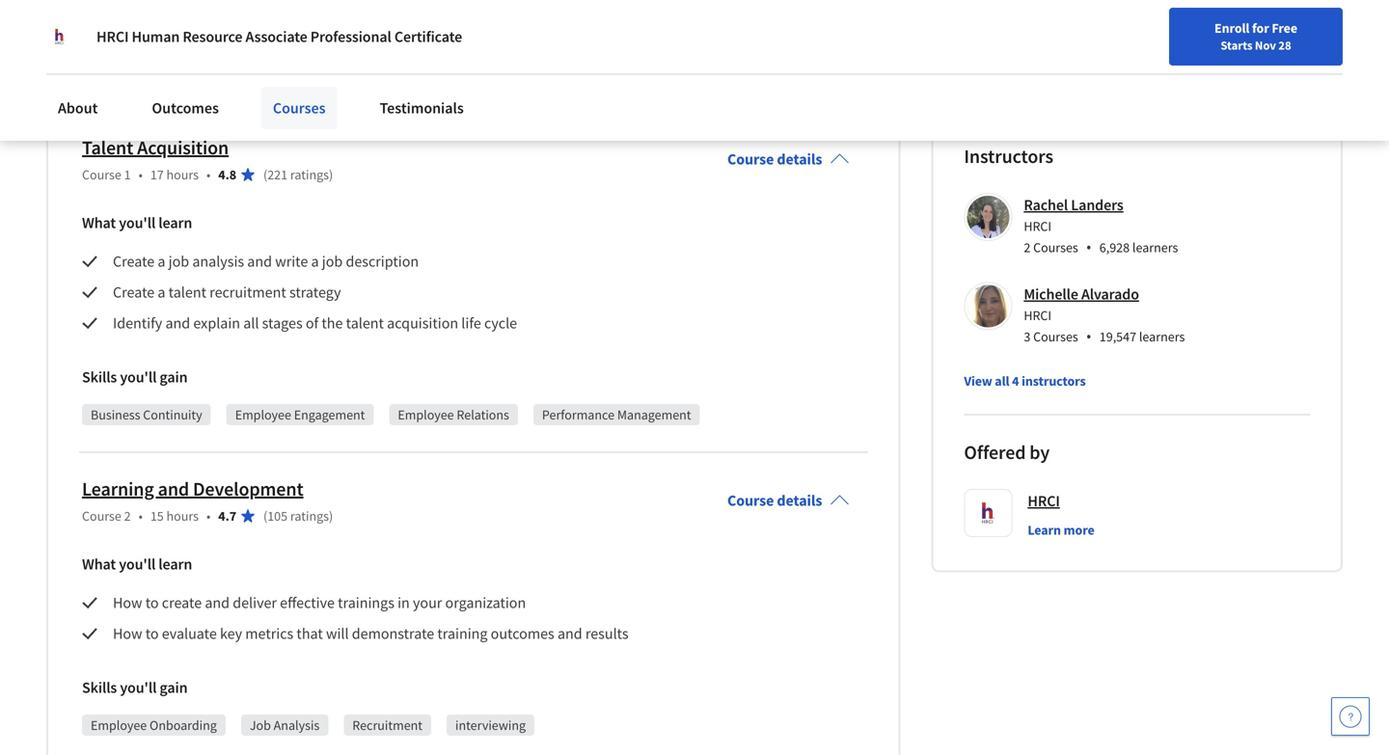 Task type: locate. For each thing, give the bounding box(es) containing it.
1 vertical spatial human
[[716, 8, 764, 27]]

coursera image
[[23, 16, 146, 47]]

you
[[119, 31, 143, 50]]

create
[[113, 252, 155, 271], [113, 283, 155, 302]]

a up career
[[664, 0, 672, 4]]

1 course details from the top
[[728, 150, 823, 169]]

in left 'your'
[[398, 594, 410, 613]]

what for learning and development
[[82, 555, 116, 574]]

2 ratings from the top
[[290, 508, 329, 525]]

professional
[[311, 27, 392, 46]]

a
[[282, 0, 290, 4], [664, 0, 672, 4], [414, 8, 421, 27], [646, 8, 654, 27], [158, 252, 165, 271], [311, 252, 319, 271], [158, 283, 165, 302]]

description
[[346, 252, 419, 271]]

associate
[[246, 27, 308, 46]]

employee
[[235, 406, 291, 424], [398, 406, 454, 424], [91, 717, 147, 734]]

0 horizontal spatial human
[[46, 0, 94, 4]]

1 skills you'll gain from the top
[[82, 368, 188, 387]]

help center image
[[1340, 706, 1363, 729]]

skills you'll gain up business continuity
[[82, 368, 188, 387]]

employee left relations
[[398, 406, 454, 424]]

identify
[[113, 314, 162, 333]]

4.7
[[218, 508, 236, 525]]

1 horizontal spatial employee
[[235, 406, 291, 424]]

1 what you'll learn from the top
[[82, 213, 192, 233]]

1 job from the left
[[169, 252, 189, 271]]

1 horizontal spatial all
[[995, 372, 1010, 390]]

in down role
[[701, 8, 713, 27]]

• left 6,928
[[1087, 237, 1092, 258]]

you'll down 'course 2 • 15 hours •'
[[119, 555, 156, 574]]

job left analysis
[[169, 252, 189, 271]]

you'll
[[119, 213, 156, 233], [120, 368, 157, 387], [119, 555, 156, 574], [120, 678, 157, 698]]

role
[[706, 0, 731, 4]]

0 vertical spatial to
[[243, 31, 256, 50]]

course details
[[728, 150, 823, 169], [728, 491, 823, 511]]

2 horizontal spatial in
[[734, 0, 747, 4]]

1 vertical spatial courses
[[1034, 239, 1079, 256]]

0 vertical spatial what you'll learn
[[82, 213, 192, 233]]

1 horizontal spatial the
[[322, 314, 343, 333]]

development
[[193, 477, 304, 501]]

how left create
[[113, 594, 142, 613]]

significant
[[293, 0, 360, 4]]

the right the hiring
[[790, 0, 812, 4]]

courses for rachel
[[1034, 239, 1079, 256]]

0 horizontal spatial resource
[[97, 0, 156, 4]]

the
[[790, 0, 812, 4], [259, 31, 280, 50], [322, 314, 343, 333]]

learners right 19,547 in the right of the page
[[1140, 328, 1186, 345]]

1 vertical spatial more
[[1064, 522, 1095, 539]]

1 course details button from the top
[[712, 123, 865, 196]]

skills you'll gain up employee onboarding
[[82, 678, 188, 698]]

2 down 'learning'
[[124, 508, 131, 525]]

0 vertical spatial skills you'll gain
[[82, 368, 188, 387]]

0 vertical spatial gain
[[160, 368, 188, 387]]

demonstrate
[[352, 624, 435, 644]]

details for learning and development
[[777, 491, 823, 511]]

• for 2
[[207, 508, 211, 525]]

work
[[479, 8, 511, 27]]

1 horizontal spatial of
[[417, 31, 430, 50]]

0 vertical spatial course details
[[728, 150, 823, 169]]

view all 4 instructors button
[[965, 372, 1086, 391]]

1 horizontal spatial more
[[1064, 522, 1095, 539]]

learners inside rachel landers hrci 2 courses • 6,928 learners
[[1133, 239, 1179, 256]]

in right role
[[734, 0, 747, 4]]

learn down 17
[[159, 213, 192, 233]]

organization
[[445, 594, 526, 613]]

hours right 17
[[167, 166, 199, 183]]

hrci up '3'
[[1024, 307, 1052, 324]]

resource down employee
[[183, 27, 243, 46]]

life
[[462, 314, 481, 333]]

an down positive
[[433, 31, 449, 50]]

0 vertical spatial hours
[[167, 166, 199, 183]]

analysis
[[274, 717, 320, 734]]

rachel landers image
[[967, 196, 1010, 238]]

training
[[438, 624, 488, 644]]

2 vertical spatial courses
[[1034, 328, 1079, 345]]

2 create from the top
[[113, 283, 155, 302]]

0 vertical spatial skills
[[82, 368, 117, 387]]

)
[[329, 166, 333, 183], [329, 508, 333, 525]]

0 vertical spatial details
[[777, 150, 823, 169]]

2 ) from the top
[[329, 508, 333, 525]]

identify and explain all stages of the talent acquisition life cycle
[[113, 314, 517, 333]]

skills you'll gain for talent
[[82, 368, 188, 387]]

results
[[586, 624, 629, 644]]

0 vertical spatial learners
[[1133, 239, 1179, 256]]

learners inside michelle alvarado hrci 3 courses • 19,547 learners
[[1140, 328, 1186, 345]]

learners
[[1133, 239, 1179, 256], [1140, 328, 1186, 345]]

employee left the onboarding
[[91, 717, 147, 734]]

0 vertical spatial more
[[83, 59, 119, 77]]

0 vertical spatial resource
[[97, 0, 156, 4]]

what down 'course 2 • 15 hours •'
[[82, 555, 116, 574]]

) right 221
[[329, 166, 333, 183]]

( 221 ratings )
[[263, 166, 333, 183]]

learn for acquisition
[[159, 213, 192, 233]]

1 create from the top
[[113, 252, 155, 271]]

engagement
[[294, 406, 365, 424]]

• left 15
[[139, 508, 143, 525]]

how for how to create and deliver effective trainings in your organization
[[113, 594, 142, 613]]

and
[[330, 8, 355, 27], [247, 252, 272, 271], [165, 314, 190, 333], [158, 477, 189, 501], [205, 594, 230, 613], [558, 624, 583, 644]]

courses up ( 221 ratings )
[[273, 98, 326, 118]]

1 vertical spatial skills you'll gain
[[82, 678, 188, 698]]

2 gain from the top
[[160, 678, 188, 698]]

1 vertical spatial learners
[[1140, 328, 1186, 345]]

1 vertical spatial what
[[82, 555, 116, 574]]

talent up explain
[[169, 283, 207, 302]]

0 vertical spatial create
[[113, 252, 155, 271]]

1 vertical spatial the
[[259, 31, 280, 50]]

the left overall
[[259, 31, 280, 50]]

( down development
[[263, 508, 268, 525]]

to inside the human resource professionals have a significant impact on an organization's success. they play a vital role in hiring the right people, developing employee policies, and creating a positive work culture. by pursuing a career in human resources, you can contribute to the overall achievement of an organization. read more
[[243, 31, 256, 50]]

what you'll learn down 'course 2 • 15 hours •'
[[82, 555, 192, 574]]

gain
[[160, 368, 188, 387], [160, 678, 188, 698]]

metrics
[[245, 624, 294, 644]]

recruitment
[[210, 283, 286, 302]]

ratings right 221
[[290, 166, 329, 183]]

( right "4.8"
[[263, 166, 268, 183]]

learning and development link
[[82, 477, 304, 501]]

1 ( from the top
[[263, 166, 268, 183]]

1 vertical spatial course details button
[[712, 464, 865, 538]]

the down strategy
[[322, 314, 343, 333]]

to left evaluate at the bottom left
[[145, 624, 159, 644]]

to
[[243, 31, 256, 50], [145, 594, 159, 613], [145, 624, 159, 644]]

create for create a talent recruitment strategy
[[113, 283, 155, 302]]

employee left "engagement" at the left of page
[[235, 406, 291, 424]]

of inside the human resource professionals have a significant impact on an organization's success. they play a vital role in hiring the right people, developing employee policies, and creating a positive work culture. by pursuing a career in human resources, you can contribute to the overall achievement of an organization. read more
[[417, 31, 430, 50]]

success.
[[543, 0, 596, 4]]

a up identify
[[158, 283, 165, 302]]

2 how from the top
[[113, 624, 142, 644]]

hours for acquisition
[[167, 166, 199, 183]]

more down resources,
[[83, 59, 119, 77]]

course details button for talent acquisition
[[712, 123, 865, 196]]

human down role
[[716, 8, 764, 27]]

instructors
[[1022, 372, 1086, 390]]

1 ) from the top
[[329, 166, 333, 183]]

0 horizontal spatial 2
[[124, 508, 131, 525]]

talent left acquisition
[[346, 314, 384, 333]]

acquisition
[[387, 314, 459, 333]]

2 down the "rachel" on the right top
[[1024, 239, 1031, 256]]

course details for talent acquisition
[[728, 150, 823, 169]]

2 course details button from the top
[[712, 464, 865, 538]]

human down developing at left
[[132, 27, 180, 46]]

• left "4.8"
[[207, 166, 211, 183]]

gain for and
[[160, 678, 188, 698]]

1 vertical spatial what you'll learn
[[82, 555, 192, 574]]

details for talent acquisition
[[777, 150, 823, 169]]

analysis
[[192, 252, 244, 271]]

learners right 6,928
[[1133, 239, 1179, 256]]

organization's
[[450, 0, 540, 4]]

0 vertical spatial (
[[263, 166, 268, 183]]

what you'll learn
[[82, 213, 192, 233], [82, 555, 192, 574]]

2 skills from the top
[[82, 678, 117, 698]]

more
[[83, 59, 119, 77], [1064, 522, 1095, 539]]

1 what from the top
[[82, 213, 116, 233]]

1 skills from the top
[[82, 368, 117, 387]]

hours for and
[[167, 508, 199, 525]]

and left write
[[247, 252, 272, 271]]

0 vertical spatial all
[[243, 314, 259, 333]]

0 horizontal spatial more
[[83, 59, 119, 77]]

) right 105
[[329, 508, 333, 525]]

1 vertical spatial how
[[113, 624, 142, 644]]

gain up continuity
[[160, 368, 188, 387]]

job up strategy
[[322, 252, 343, 271]]

create a job analysis and write a job description
[[113, 252, 419, 271]]

( for learning and development
[[263, 508, 268, 525]]

enroll for free starts nov 28
[[1215, 19, 1298, 53]]

1 horizontal spatial resource
[[183, 27, 243, 46]]

ratings for learning and development
[[290, 508, 329, 525]]

1 horizontal spatial talent
[[346, 314, 384, 333]]

course 1 • 17 hours •
[[82, 166, 211, 183]]

1 vertical spatial learn
[[159, 555, 192, 574]]

to left create
[[145, 594, 159, 613]]

0 horizontal spatial job
[[169, 252, 189, 271]]

what down course 1 • 17 hours •
[[82, 213, 116, 233]]

2 vertical spatial to
[[145, 624, 159, 644]]

• left 4.7
[[207, 508, 211, 525]]

17
[[150, 166, 164, 183]]

0 vertical spatial )
[[329, 166, 333, 183]]

• for landers
[[1087, 237, 1092, 258]]

what you'll learn down course 1 • 17 hours •
[[82, 213, 192, 233]]

1 vertical spatial to
[[145, 594, 159, 613]]

gain for acquisition
[[160, 368, 188, 387]]

1 vertical spatial hours
[[167, 508, 199, 525]]

employee for employee engagement
[[235, 406, 291, 424]]

menu item
[[1040, 19, 1164, 82]]

can
[[146, 31, 169, 50]]

1 vertical spatial details
[[777, 491, 823, 511]]

• inside rachel landers hrci 2 courses • 6,928 learners
[[1087, 237, 1092, 258]]

skills up the business
[[82, 368, 117, 387]]

0 vertical spatial talent
[[169, 283, 207, 302]]

resource up people,
[[97, 0, 156, 4]]

0 vertical spatial ratings
[[290, 166, 329, 183]]

about
[[58, 98, 98, 118]]

ratings right 105
[[290, 508, 329, 525]]

2 details from the top
[[777, 491, 823, 511]]

learn
[[159, 213, 192, 233], [159, 555, 192, 574]]

0 vertical spatial of
[[417, 31, 430, 50]]

2 horizontal spatial employee
[[398, 406, 454, 424]]

offered
[[965, 441, 1026, 465]]

1 vertical spatial (
[[263, 508, 268, 525]]

an up positive
[[431, 0, 447, 4]]

to down employee
[[243, 31, 256, 50]]

2 vertical spatial human
[[132, 27, 180, 46]]

2 what from the top
[[82, 555, 116, 574]]

1 details from the top
[[777, 150, 823, 169]]

and up key
[[205, 594, 230, 613]]

play
[[634, 0, 661, 4]]

of right stages
[[306, 314, 319, 333]]

0 horizontal spatial of
[[306, 314, 319, 333]]

talent
[[82, 136, 133, 160]]

career
[[657, 8, 698, 27]]

• right 1
[[139, 166, 143, 183]]

will
[[326, 624, 349, 644]]

hrci down the "rachel" on the right top
[[1024, 218, 1052, 235]]

a right write
[[311, 252, 319, 271]]

course
[[728, 150, 774, 169], [82, 166, 121, 183], [728, 491, 774, 511], [82, 508, 121, 525]]

and left results
[[558, 624, 583, 644]]

more right 'learn'
[[1064, 522, 1095, 539]]

0 vertical spatial human
[[46, 0, 94, 4]]

rachel
[[1024, 195, 1069, 215]]

courses inside rachel landers hrci 2 courses • 6,928 learners
[[1034, 239, 1079, 256]]

business
[[91, 406, 140, 424]]

how left evaluate at the bottom left
[[113, 624, 142, 644]]

1 vertical spatial gain
[[160, 678, 188, 698]]

0 vertical spatial course details button
[[712, 123, 865, 196]]

all left '4'
[[995, 372, 1010, 390]]

skills for learning and development
[[82, 678, 117, 698]]

courses down the "rachel" on the right top
[[1034, 239, 1079, 256]]

• inside michelle alvarado hrci 3 courses • 19,547 learners
[[1087, 326, 1092, 347]]

hrci
[[97, 27, 129, 46], [1024, 218, 1052, 235], [1024, 307, 1052, 324], [1028, 492, 1060, 511]]

courses right '3'
[[1034, 328, 1079, 345]]

hours
[[167, 166, 199, 183], [167, 508, 199, 525]]

employee engagement
[[235, 406, 365, 424]]

1 horizontal spatial job
[[322, 252, 343, 271]]

0 vertical spatial an
[[431, 0, 447, 4]]

michelle alvarado image
[[967, 285, 1010, 328]]

have
[[248, 0, 279, 4]]

of down positive
[[417, 31, 430, 50]]

1 vertical spatial ratings
[[290, 508, 329, 525]]

courses inside michelle alvarado hrci 3 courses • 19,547 learners
[[1034, 328, 1079, 345]]

developing
[[132, 8, 204, 27]]

2 horizontal spatial the
[[790, 0, 812, 4]]

1 vertical spatial skills
[[82, 678, 117, 698]]

2 skills you'll gain from the top
[[82, 678, 188, 698]]

1 gain from the top
[[160, 368, 188, 387]]

1 ratings from the top
[[290, 166, 329, 183]]

skills up employee onboarding
[[82, 678, 117, 698]]

1 vertical spatial all
[[995, 372, 1010, 390]]

2 learn from the top
[[159, 555, 192, 574]]

2 what you'll learn from the top
[[82, 555, 192, 574]]

0 vertical spatial learn
[[159, 213, 192, 233]]

2
[[1024, 239, 1031, 256], [124, 508, 131, 525]]

1 vertical spatial in
[[701, 8, 713, 27]]

a left analysis
[[158, 252, 165, 271]]

1 horizontal spatial 2
[[1024, 239, 1031, 256]]

2 vertical spatial in
[[398, 594, 410, 613]]

0 vertical spatial what
[[82, 213, 116, 233]]

) for talent acquisition
[[329, 166, 333, 183]]

human up right
[[46, 0, 94, 4]]

1 vertical spatial course details
[[728, 491, 823, 511]]

you'll down course 1 • 17 hours •
[[119, 213, 156, 233]]

1 vertical spatial )
[[329, 508, 333, 525]]

right
[[46, 8, 77, 27]]

hours right 15
[[167, 508, 199, 525]]

what for talent acquisition
[[82, 213, 116, 233]]

stages
[[262, 314, 303, 333]]

ratings for talent acquisition
[[290, 166, 329, 183]]

learning and development
[[82, 477, 304, 501]]

None search field
[[275, 12, 594, 51]]

1 learn from the top
[[159, 213, 192, 233]]

1 hours from the top
[[167, 166, 199, 183]]

0 horizontal spatial employee
[[91, 717, 147, 734]]

1 vertical spatial create
[[113, 283, 155, 302]]

2 hours from the top
[[167, 508, 199, 525]]

(
[[263, 166, 268, 183], [263, 508, 268, 525]]

enroll
[[1215, 19, 1250, 37]]

ratings
[[290, 166, 329, 183], [290, 508, 329, 525]]

1 how from the top
[[113, 594, 142, 613]]

view
[[965, 372, 993, 390]]

talent
[[169, 283, 207, 302], [346, 314, 384, 333]]

landers
[[1072, 195, 1124, 215]]

how for how to evaluate key metrics that will demonstrate training outcomes and results
[[113, 624, 142, 644]]

0 vertical spatial courses
[[273, 98, 326, 118]]

0 vertical spatial the
[[790, 0, 812, 4]]

( 105 ratings )
[[263, 508, 333, 525]]

a down on
[[414, 8, 421, 27]]

instructors
[[965, 144, 1054, 168]]

1 vertical spatial of
[[306, 314, 319, 333]]

by
[[1030, 441, 1050, 465]]

2 ( from the top
[[263, 508, 268, 525]]

2 course details from the top
[[728, 491, 823, 511]]

all down recruitment
[[243, 314, 259, 333]]

0 vertical spatial how
[[113, 594, 142, 613]]

by
[[567, 8, 583, 27]]

0 vertical spatial 2
[[1024, 239, 1031, 256]]

gain up the onboarding
[[160, 678, 188, 698]]

learn up create
[[159, 555, 192, 574]]

• left 19,547 in the right of the page
[[1087, 326, 1092, 347]]

and up professional
[[330, 8, 355, 27]]



Task type: describe. For each thing, give the bounding box(es) containing it.
michelle alvarado link
[[1024, 285, 1140, 304]]

management
[[618, 406, 692, 424]]

michelle
[[1024, 285, 1079, 304]]

contribute
[[172, 31, 240, 50]]

employee for employee relations
[[398, 406, 454, 424]]

course details button for learning and development
[[712, 464, 865, 538]]

221
[[268, 166, 288, 183]]

28
[[1279, 38, 1292, 53]]

cycle
[[484, 314, 517, 333]]

learn more
[[1028, 522, 1095, 539]]

2 inside rachel landers hrci 2 courses • 6,928 learners
[[1024, 239, 1031, 256]]

you'll up business continuity
[[120, 368, 157, 387]]

people,
[[80, 8, 129, 27]]

• for 1
[[207, 166, 211, 183]]

create
[[162, 594, 202, 613]]

pursuing
[[586, 8, 643, 27]]

for
[[1253, 19, 1270, 37]]

offered by
[[965, 441, 1050, 465]]

effective
[[280, 594, 335, 613]]

write
[[275, 252, 308, 271]]

nov
[[1256, 38, 1277, 53]]

2 horizontal spatial human
[[716, 8, 764, 27]]

read more button
[[46, 58, 119, 78]]

key
[[220, 624, 242, 644]]

0 horizontal spatial talent
[[169, 283, 207, 302]]

learning
[[82, 477, 154, 501]]

free
[[1272, 19, 1298, 37]]

hrci human resource associate professional certificate
[[97, 27, 462, 46]]

1 vertical spatial 2
[[124, 508, 131, 525]]

onboarding
[[150, 717, 217, 734]]

business continuity
[[91, 406, 202, 424]]

skills for talent acquisition
[[82, 368, 117, 387]]

a up policies,
[[282, 0, 290, 4]]

to for evaluate
[[145, 624, 159, 644]]

achievement
[[330, 31, 414, 50]]

1 horizontal spatial in
[[701, 8, 713, 27]]

learners for landers
[[1133, 239, 1179, 256]]

resource inside the human resource professionals have a significant impact on an organization's success. they play a vital role in hiring the right people, developing employee policies, and creating a positive work culture. by pursuing a career in human resources, you can contribute to the overall achievement of an organization. read more
[[97, 0, 156, 4]]

performance
[[542, 406, 615, 424]]

employee relations
[[398, 406, 510, 424]]

outcomes
[[491, 624, 555, 644]]

• for alvarado
[[1087, 326, 1092, 347]]

and up 15
[[158, 477, 189, 501]]

learn more button
[[1028, 521, 1095, 540]]

and left explain
[[165, 314, 190, 333]]

strategy
[[290, 283, 341, 302]]

4
[[1013, 372, 1020, 390]]

hrci link
[[1028, 489, 1060, 513]]

professionals
[[159, 0, 245, 4]]

hrci down people,
[[97, 27, 129, 46]]

recruitment
[[353, 717, 423, 734]]

starts
[[1221, 38, 1253, 53]]

all inside button
[[995, 372, 1010, 390]]

learners for alvarado
[[1140, 328, 1186, 345]]

105
[[268, 508, 288, 525]]

read
[[46, 59, 80, 77]]

overall
[[283, 31, 327, 50]]

3
[[1024, 328, 1031, 345]]

15
[[150, 508, 164, 525]]

on
[[411, 0, 428, 4]]

organization.
[[452, 31, 537, 50]]

policies,
[[274, 8, 327, 27]]

more inside the human resource professionals have a significant impact on an organization's success. they play a vital role in hiring the right people, developing employee policies, and creating a positive work culture. by pursuing a career in human resources, you can contribute to the overall achievement of an organization. read more
[[83, 59, 119, 77]]

rachel landers link
[[1024, 195, 1124, 215]]

1
[[124, 166, 131, 183]]

( for talent acquisition
[[263, 166, 268, 183]]

skills you'll gain for learning
[[82, 678, 188, 698]]

trainings
[[338, 594, 395, 613]]

vital
[[675, 0, 703, 4]]

how to evaluate key metrics that will demonstrate training outcomes and results
[[113, 624, 629, 644]]

) for learning and development
[[329, 508, 333, 525]]

evaluate
[[162, 624, 217, 644]]

2 job from the left
[[322, 252, 343, 271]]

employee
[[207, 8, 271, 27]]

michelle alvarado hrci 3 courses • 19,547 learners
[[1024, 285, 1186, 347]]

impact
[[363, 0, 408, 4]]

hrci up 'learn'
[[1028, 492, 1060, 511]]

what you'll learn for learning
[[82, 555, 192, 574]]

testimonials link
[[368, 87, 476, 129]]

view all 4 instructors
[[965, 372, 1086, 390]]

more inside button
[[1064, 522, 1095, 539]]

learn
[[1028, 522, 1062, 539]]

explain
[[193, 314, 240, 333]]

1 vertical spatial an
[[433, 31, 449, 50]]

outcomes
[[152, 98, 219, 118]]

1 vertical spatial resource
[[183, 27, 243, 46]]

0 horizontal spatial the
[[259, 31, 280, 50]]

testimonials
[[380, 98, 464, 118]]

4.8
[[218, 166, 236, 183]]

a down play at the top left
[[646, 8, 654, 27]]

0 vertical spatial in
[[734, 0, 747, 4]]

they
[[599, 0, 631, 4]]

courses for michelle
[[1034, 328, 1079, 345]]

hrci inside michelle alvarado hrci 3 courses • 19,547 learners
[[1024, 307, 1052, 324]]

1 horizontal spatial human
[[132, 27, 180, 46]]

hrci inside rachel landers hrci 2 courses • 6,928 learners
[[1024, 218, 1052, 235]]

hiring
[[750, 0, 787, 4]]

rachel landers hrci 2 courses • 6,928 learners
[[1024, 195, 1179, 258]]

continuity
[[143, 406, 202, 424]]

2 vertical spatial the
[[322, 314, 343, 333]]

outcomes link
[[140, 87, 231, 129]]

job
[[250, 717, 271, 734]]

employee for employee onboarding
[[91, 717, 147, 734]]

0 horizontal spatial in
[[398, 594, 410, 613]]

your
[[413, 594, 442, 613]]

create for create a job analysis and write a job description
[[113, 252, 155, 271]]

and inside the human resource professionals have a significant impact on an organization's success. they play a vital role in hiring the right people, developing employee policies, and creating a positive work culture. by pursuing a career in human resources, you can contribute to the overall achievement of an organization. read more
[[330, 8, 355, 27]]

course details for learning and development
[[728, 491, 823, 511]]

learn for and
[[159, 555, 192, 574]]

to for create
[[145, 594, 159, 613]]

culture.
[[514, 8, 564, 27]]

create a talent recruitment strategy
[[113, 283, 341, 302]]

hrci image
[[46, 23, 73, 50]]

employee onboarding
[[91, 717, 217, 734]]

1 vertical spatial talent
[[346, 314, 384, 333]]

what you'll learn for talent
[[82, 213, 192, 233]]

you'll up employee onboarding
[[120, 678, 157, 698]]

0 horizontal spatial all
[[243, 314, 259, 333]]



Task type: vqa. For each thing, say whether or not it's contained in the screenshot.
Stephenson
no



